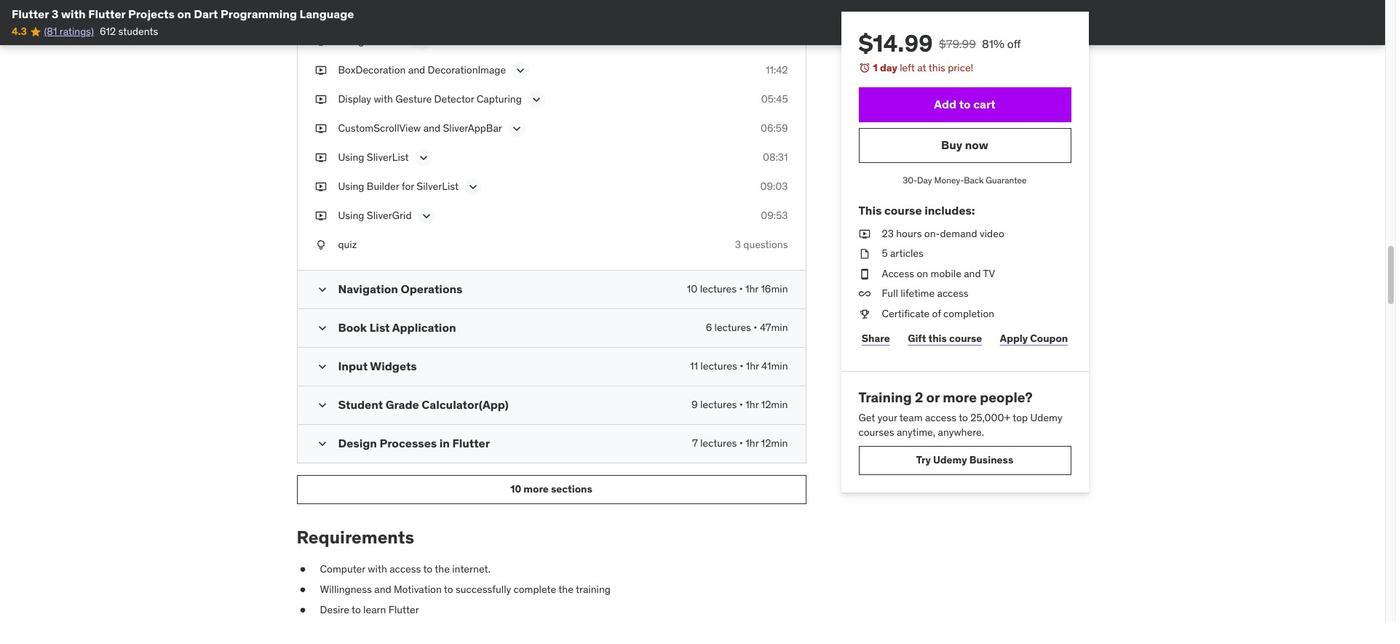 Task type: vqa. For each thing, say whether or not it's contained in the screenshot.
search
no



Task type: locate. For each thing, give the bounding box(es) containing it.
add
[[935, 97, 957, 111]]

using slivergrid
[[338, 209, 412, 222]]

left
[[900, 61, 915, 74]]

small image left navigation
[[315, 282, 330, 297]]

or
[[927, 389, 940, 406]]

the left "training"
[[559, 583, 574, 596]]

guarantee
[[986, 174, 1027, 185]]

• for calculator(app)
[[740, 398, 744, 411]]

4 small image from the top
[[315, 437, 330, 451]]

for
[[402, 180, 414, 193]]

access down or
[[926, 412, 957, 425]]

xsmall image for computer with access to the internet.
[[297, 563, 308, 578]]

1hr left 41min
[[746, 360, 759, 373]]

1 horizontal spatial 10
[[687, 282, 698, 295]]

with up the ratings)
[[61, 7, 86, 21]]

1 vertical spatial on
[[917, 267, 929, 280]]

gridview
[[367, 34, 407, 47]]

3 small image from the top
[[315, 360, 330, 374]]

3 using from the top
[[338, 180, 364, 193]]

get
[[859, 412, 876, 425]]

1 vertical spatial with
[[374, 93, 393, 106]]

12min down 41min
[[762, 398, 788, 411]]

16min
[[761, 282, 788, 295]]

0 vertical spatial access
[[938, 287, 969, 300]]

0 vertical spatial 10
[[687, 282, 698, 295]]

1hr up 7 lectures • 1hr 12min
[[746, 398, 759, 411]]

1hr for input widgets
[[746, 360, 759, 373]]

show lecture description image
[[414, 34, 429, 49], [514, 63, 528, 78], [510, 122, 524, 136], [466, 180, 481, 194]]

course down completion
[[950, 332, 983, 345]]

3 left questions
[[735, 238, 741, 251]]

• for application
[[754, 321, 758, 334]]

access for full lifetime access
[[938, 287, 969, 300]]

small image
[[315, 398, 330, 413]]

(81
[[44, 25, 57, 38]]

xsmall image for access on mobile and tv
[[859, 267, 871, 281]]

show lecture description image right the silverlist
[[466, 180, 481, 194]]

$14.99
[[859, 28, 933, 58]]

show lecture description image for display with gesture detector capturing
[[529, 93, 544, 107]]

add to cart
[[935, 97, 996, 111]]

10 for 10 more sections
[[511, 483, 522, 496]]

xsmall image for full lifetime access
[[859, 287, 871, 301]]

0 vertical spatial on
[[177, 7, 191, 21]]

0 vertical spatial udemy
[[1031, 412, 1063, 425]]

and up gesture
[[408, 63, 425, 77]]

sections
[[551, 483, 593, 496]]

at
[[918, 61, 927, 74]]

show lecture description image up capturing
[[514, 63, 528, 78]]

xsmall image left full
[[859, 287, 871, 301]]

to inside button
[[960, 97, 971, 111]]

and up learn
[[374, 583, 392, 596]]

mobile
[[931, 267, 962, 280]]

1 day left at this price!
[[874, 61, 974, 74]]

students
[[118, 25, 158, 38]]

1hr for design processes in flutter
[[746, 437, 759, 450]]

completion
[[944, 307, 995, 320]]

1 vertical spatial more
[[524, 483, 549, 496]]

0 horizontal spatial more
[[524, 483, 549, 496]]

lectures right the 9
[[701, 398, 737, 411]]

12min
[[762, 398, 788, 411], [762, 437, 788, 450]]

12min for student grade calculator(app)
[[762, 398, 788, 411]]

12min down 9 lectures • 1hr 12min
[[762, 437, 788, 450]]

udemy right try
[[934, 454, 968, 467]]

2 vertical spatial access
[[390, 563, 421, 576]]

1 vertical spatial 3
[[735, 238, 741, 251]]

• down 9 lectures • 1hr 12min
[[740, 437, 744, 450]]

1hr
[[746, 282, 759, 295], [746, 360, 759, 373], [746, 398, 759, 411], [746, 437, 759, 450]]

xsmall image
[[315, 5, 327, 19], [315, 63, 327, 78], [315, 151, 327, 165], [315, 209, 327, 223], [859, 227, 871, 241], [859, 267, 871, 281], [859, 287, 871, 301], [859, 307, 871, 322], [297, 563, 308, 578]]

xsmall image
[[315, 34, 327, 49], [315, 93, 327, 107], [315, 122, 327, 136], [315, 180, 327, 194], [315, 238, 327, 252], [859, 247, 871, 261], [297, 583, 308, 598], [297, 603, 308, 618]]

0 horizontal spatial the
[[435, 563, 450, 576]]

2 vertical spatial show lecture description image
[[419, 209, 434, 224]]

flutter right in
[[453, 436, 490, 451]]

gift
[[908, 332, 927, 345]]

more left sections
[[524, 483, 549, 496]]

questions
[[744, 238, 788, 251]]

using down layout
[[338, 34, 364, 47]]

1 vertical spatial 10
[[511, 483, 522, 496]]

• left the 47min at the bottom of page
[[754, 321, 758, 334]]

more right or
[[943, 389, 977, 406]]

xsmall image for certificate of completion
[[859, 307, 871, 322]]

access up motivation
[[390, 563, 421, 576]]

small image left book at the left of the page
[[315, 321, 330, 335]]

xsmall image left willingness
[[297, 583, 308, 598]]

10 inside button
[[511, 483, 522, 496]]

12min for design processes in flutter
[[762, 437, 788, 450]]

demand
[[941, 227, 978, 240]]

xsmall image left using slivergrid
[[315, 209, 327, 223]]

to left cart
[[960, 97, 971, 111]]

access inside training 2 or more people? get your team access to 25,000+ top udemy courses anytime, anywhere.
[[926, 412, 957, 425]]

0 horizontal spatial course
[[885, 203, 922, 218]]

lectures right 7
[[701, 437, 737, 450]]

flutter down motivation
[[389, 603, 419, 617]]

flutter for flutter 3 with flutter projects on dart programming language
[[88, 7, 126, 21]]

1 vertical spatial this
[[929, 332, 947, 345]]

grade
[[386, 397, 419, 412]]

on-
[[925, 227, 941, 240]]

1 vertical spatial the
[[559, 583, 574, 596]]

calculator(app)
[[422, 397, 509, 412]]

2 using from the top
[[338, 151, 364, 164]]

flutter 3 with flutter projects on dart programming language
[[12, 7, 354, 21]]

small image left input
[[315, 360, 330, 374]]

0 vertical spatial course
[[885, 203, 922, 218]]

operations
[[401, 282, 463, 296]]

2 this from the top
[[929, 332, 947, 345]]

47min
[[760, 321, 788, 334]]

the
[[435, 563, 450, 576], [559, 583, 574, 596]]

this right at
[[929, 61, 946, 74]]

access on mobile and tv
[[882, 267, 996, 280]]

xsmall image left builder
[[315, 180, 327, 194]]

3 up (81
[[52, 7, 59, 21]]

course up the hours
[[885, 203, 922, 218]]

layout
[[338, 5, 369, 18]]

0 vertical spatial 3
[[52, 7, 59, 21]]

with right the display
[[374, 93, 393, 106]]

requirements
[[297, 526, 414, 549]]

sliverappbar
[[443, 122, 502, 135]]

1hr left 16min
[[746, 282, 759, 295]]

1 horizontal spatial course
[[950, 332, 983, 345]]

small image
[[315, 282, 330, 297], [315, 321, 330, 335], [315, 360, 330, 374], [315, 437, 330, 451]]

xsmall image up share
[[859, 307, 871, 322]]

xsmall image left access
[[859, 267, 871, 281]]

with right computer
[[368, 563, 387, 576]]

the left internet. in the bottom left of the page
[[435, 563, 450, 576]]

with for display
[[374, 93, 393, 106]]

flutter for desire to learn flutter
[[389, 603, 419, 617]]

3
[[52, 7, 59, 21], [735, 238, 741, 251]]

using
[[338, 34, 364, 47], [338, 151, 364, 164], [338, 180, 364, 193], [338, 209, 364, 222]]

1 using from the top
[[338, 34, 364, 47]]

0 vertical spatial more
[[943, 389, 977, 406]]

2 small image from the top
[[315, 321, 330, 335]]

flutter for design processes in flutter
[[453, 436, 490, 451]]

now
[[965, 138, 989, 152]]

0 vertical spatial the
[[435, 563, 450, 576]]

book list application
[[338, 320, 456, 335]]

lectures right 6
[[715, 321, 752, 334]]

and left solutions
[[417, 5, 434, 18]]

show lecture description image
[[529, 93, 544, 107], [416, 151, 431, 165], [419, 209, 434, 224]]

6 lectures • 47min
[[706, 321, 788, 334]]

1 small image from the top
[[315, 282, 330, 297]]

1 horizontal spatial on
[[917, 267, 929, 280]]

anytime,
[[897, 426, 936, 439]]

boxdecoration and decorationimage
[[338, 63, 506, 77]]

anywhere.
[[938, 426, 985, 439]]

show lecture description image down the silverlist
[[419, 209, 434, 224]]

to
[[960, 97, 971, 111], [959, 412, 969, 425], [423, 563, 433, 576], [444, 583, 453, 596], [352, 603, 361, 617]]

2 vertical spatial with
[[368, 563, 387, 576]]

show lecture description image down capturing
[[510, 122, 524, 136]]

using builder for silverlist
[[338, 180, 459, 193]]

small image for navigation
[[315, 282, 330, 297]]

lectures for application
[[715, 321, 752, 334]]

video
[[980, 227, 1005, 240]]

1hr down 9 lectures • 1hr 12min
[[746, 437, 759, 450]]

apply
[[1000, 332, 1028, 345]]

1 vertical spatial access
[[926, 412, 957, 425]]

xsmall image left customscrollview
[[315, 122, 327, 136]]

and down display with gesture detector capturing
[[424, 122, 441, 135]]

off
[[1008, 36, 1021, 51]]

10 more sections
[[511, 483, 593, 496]]

access down mobile
[[938, 287, 969, 300]]

small image left design
[[315, 437, 330, 451]]

11:42
[[766, 63, 788, 77]]

using up quiz on the left top of page
[[338, 209, 364, 222]]

xsmall image left desire
[[297, 603, 308, 618]]

1 this from the top
[[929, 61, 946, 74]]

navigation operations
[[338, 282, 463, 296]]

3 questions
[[735, 238, 788, 251]]

1 vertical spatial show lecture description image
[[416, 151, 431, 165]]

using left sliverlist
[[338, 151, 364, 164]]

to inside training 2 or more people? get your team access to 25,000+ top udemy courses anytime, anywhere.
[[959, 412, 969, 425]]

1 12min from the top
[[762, 398, 788, 411]]

this right gift
[[929, 332, 947, 345]]

09:53
[[761, 209, 788, 222]]

on up full lifetime access
[[917, 267, 929, 280]]

1hr for student grade calculator(app)
[[746, 398, 759, 411]]

on
[[177, 7, 191, 21], [917, 267, 929, 280]]

0 vertical spatial 12min
[[762, 398, 788, 411]]

1 horizontal spatial 3
[[735, 238, 741, 251]]

gesture
[[396, 93, 432, 106]]

1 vertical spatial 12min
[[762, 437, 788, 450]]

design
[[338, 436, 377, 451]]

flutter
[[12, 7, 49, 21], [88, 7, 126, 21], [453, 436, 490, 451], [389, 603, 419, 617]]

to up anywhere. at the bottom right
[[959, 412, 969, 425]]

xsmall image left quiz on the left top of page
[[315, 238, 327, 252]]

language
[[300, 7, 354, 21]]

widgets
[[370, 359, 417, 373]]

show lecture description image right capturing
[[529, 93, 544, 107]]

this
[[929, 61, 946, 74], [929, 332, 947, 345]]

on left 'dart'
[[177, 7, 191, 21]]

xsmall image left 23
[[859, 227, 871, 241]]

articles
[[891, 247, 924, 260]]

1 horizontal spatial more
[[943, 389, 977, 406]]

lectures
[[700, 282, 737, 295], [715, 321, 752, 334], [701, 360, 738, 373], [701, 398, 737, 411], [701, 437, 737, 450]]

1 horizontal spatial udemy
[[1031, 412, 1063, 425]]

projects
[[128, 7, 175, 21]]

display
[[338, 93, 371, 106]]

xsmall image left layout
[[315, 5, 327, 19]]

0 vertical spatial this
[[929, 61, 946, 74]]

using for using sliverlist
[[338, 151, 364, 164]]

money-
[[935, 174, 964, 185]]

show lecture description image up boxdecoration and decorationimage
[[414, 34, 429, 49]]

desire to learn flutter
[[320, 603, 419, 617]]

using left builder
[[338, 180, 364, 193]]

using sliverlist
[[338, 151, 409, 164]]

xsmall image for layout problems and solutions
[[315, 5, 327, 19]]

input widgets
[[338, 359, 417, 373]]

more inside button
[[524, 483, 549, 496]]

show lecture description image for using sliverlist
[[416, 151, 431, 165]]

more
[[943, 389, 977, 406], [524, 483, 549, 496]]

capturing
[[477, 93, 522, 106]]

1 vertical spatial udemy
[[934, 454, 968, 467]]

xsmall image left computer
[[297, 563, 308, 578]]

cart
[[974, 97, 996, 111]]

show lecture description image down customscrollview and sliverappbar
[[416, 151, 431, 165]]

• up 7 lectures • 1hr 12min
[[740, 398, 744, 411]]

udemy right 'top'
[[1031, 412, 1063, 425]]

desire
[[320, 603, 349, 617]]

0 horizontal spatial 10
[[511, 483, 522, 496]]

0 vertical spatial show lecture description image
[[529, 93, 544, 107]]

flutter up 612
[[88, 7, 126, 21]]

share
[[862, 332, 890, 345]]

with for computer
[[368, 563, 387, 576]]

2 12min from the top
[[762, 437, 788, 450]]

xsmall image left the display
[[315, 93, 327, 107]]

4 using from the top
[[338, 209, 364, 222]]



Task type: describe. For each thing, give the bounding box(es) containing it.
certificate
[[882, 307, 930, 320]]

team
[[900, 412, 923, 425]]

09:03
[[761, 180, 788, 193]]

2
[[915, 389, 924, 406]]

price!
[[948, 61, 974, 74]]

customscrollview
[[338, 122, 421, 135]]

30-
[[903, 174, 918, 185]]

coupon
[[1031, 332, 1069, 345]]

this course includes:
[[859, 203, 975, 218]]

customscrollview and sliverappbar
[[338, 122, 502, 135]]

xsmall image left 5
[[859, 247, 871, 261]]

lectures for in
[[701, 437, 737, 450]]

student
[[338, 397, 383, 412]]

0 horizontal spatial udemy
[[934, 454, 968, 467]]

0 horizontal spatial on
[[177, 7, 191, 21]]

slivergrid
[[367, 209, 412, 222]]

06:59
[[761, 122, 788, 135]]

to down internet. in the bottom left of the page
[[444, 583, 453, 596]]

and left tv
[[964, 267, 981, 280]]

udemy inside training 2 or more people? get your team access to 25,000+ top udemy courses anytime, anywhere.
[[1031, 412, 1063, 425]]

alarm image
[[859, 62, 871, 74]]

small image for design
[[315, 437, 330, 451]]

design processes in flutter
[[338, 436, 490, 451]]

xsmall image left boxdecoration
[[315, 63, 327, 78]]

08:31
[[763, 151, 788, 164]]

input
[[338, 359, 368, 373]]

to left learn
[[352, 603, 361, 617]]

back
[[964, 174, 984, 185]]

people?
[[980, 389, 1033, 406]]

0 horizontal spatial 3
[[52, 7, 59, 21]]

try udemy business link
[[859, 446, 1072, 475]]

motivation
[[394, 583, 442, 596]]

5
[[882, 247, 888, 260]]

boxdecoration
[[338, 63, 406, 77]]

detector
[[434, 93, 474, 106]]

23
[[882, 227, 894, 240]]

training 2 or more people? get your team access to 25,000+ top udemy courses anytime, anywhere.
[[859, 389, 1063, 439]]

successfully
[[456, 583, 511, 596]]

courses
[[859, 426, 895, 439]]

show lecture description image for boxdecoration and decorationimage
[[514, 63, 528, 78]]

apply coupon
[[1000, 332, 1069, 345]]

solutions
[[437, 5, 480, 18]]

7
[[692, 437, 698, 450]]

7 lectures • 1hr 12min
[[692, 437, 788, 450]]

book
[[338, 320, 367, 335]]

1
[[874, 61, 878, 74]]

your
[[878, 412, 898, 425]]

willingness and motivation to successfully complete the training
[[320, 583, 611, 596]]

25,000+
[[971, 412, 1011, 425]]

training
[[859, 389, 912, 406]]

computer with access to the internet.
[[320, 563, 491, 576]]

tv
[[984, 267, 996, 280]]

lectures for calculator(app)
[[701, 398, 737, 411]]

4.3
[[12, 25, 27, 38]]

try udemy business
[[917, 454, 1014, 467]]

1 horizontal spatial the
[[559, 583, 574, 596]]

1 vertical spatial course
[[950, 332, 983, 345]]

show lecture description image for customscrollview and sliverappbar
[[510, 122, 524, 136]]

display with gesture detector capturing
[[338, 93, 522, 106]]

small image for input
[[315, 360, 330, 374]]

1hr for navigation operations
[[746, 282, 759, 295]]

13:42
[[764, 34, 788, 47]]

silverlist
[[417, 180, 459, 193]]

and for decorationimage
[[408, 63, 425, 77]]

full
[[882, 287, 899, 300]]

xsmall image for 23 hours on-demand video
[[859, 227, 871, 241]]

and for sliverappbar
[[424, 122, 441, 135]]

buy now
[[942, 138, 989, 152]]

9
[[692, 398, 698, 411]]

business
[[970, 454, 1014, 467]]

more inside training 2 or more people? get your team access to 25,000+ top udemy courses anytime, anywhere.
[[943, 389, 977, 406]]

ratings)
[[60, 25, 94, 38]]

using for using gridview
[[338, 34, 364, 47]]

add to cart button
[[859, 87, 1072, 122]]

complete
[[514, 583, 557, 596]]

and for motivation
[[374, 583, 392, 596]]

lectures right 11
[[701, 360, 738, 373]]

612 students
[[100, 25, 158, 38]]

10 for 10 lectures • 1hr 16min
[[687, 282, 698, 295]]

internet.
[[452, 563, 491, 576]]

lectures up 6
[[700, 282, 737, 295]]

xsmall image left the using sliverlist
[[315, 151, 327, 165]]

41min
[[762, 360, 788, 373]]

list
[[370, 320, 390, 335]]

• for in
[[740, 437, 744, 450]]

this inside gift this course link
[[929, 332, 947, 345]]

using for using slivergrid
[[338, 209, 364, 222]]

buy
[[942, 138, 963, 152]]

full lifetime access
[[882, 287, 969, 300]]

$79.99
[[939, 36, 976, 51]]

xsmall image down language at the left top of the page
[[315, 34, 327, 49]]

show lecture description image for using builder for silverlist
[[466, 180, 481, 194]]

gift this course
[[908, 332, 983, 345]]

try
[[917, 454, 931, 467]]

access
[[882, 267, 915, 280]]

0 vertical spatial with
[[61, 7, 86, 21]]

day
[[880, 61, 898, 74]]

11
[[690, 360, 698, 373]]

includes:
[[925, 203, 975, 218]]

certificate of completion
[[882, 307, 995, 320]]

• left 41min
[[740, 360, 744, 373]]

access for computer with access to the internet.
[[390, 563, 421, 576]]

quiz
[[338, 238, 357, 251]]

show lecture description image for using gridview
[[414, 34, 429, 49]]

81%
[[982, 36, 1005, 51]]

to up motivation
[[423, 563, 433, 576]]

30-day money-back guarantee
[[903, 174, 1027, 185]]

$14.99 $79.99 81% off
[[859, 28, 1021, 58]]

learn
[[363, 603, 386, 617]]

• left 16min
[[739, 282, 743, 295]]

flutter up "4.3"
[[12, 7, 49, 21]]

willingness
[[320, 583, 372, 596]]

using for using builder for silverlist
[[338, 180, 364, 193]]

dart
[[194, 7, 218, 21]]

in
[[440, 436, 450, 451]]

small image for book
[[315, 321, 330, 335]]

show lecture description image for using slivergrid
[[419, 209, 434, 224]]

application
[[392, 320, 456, 335]]



